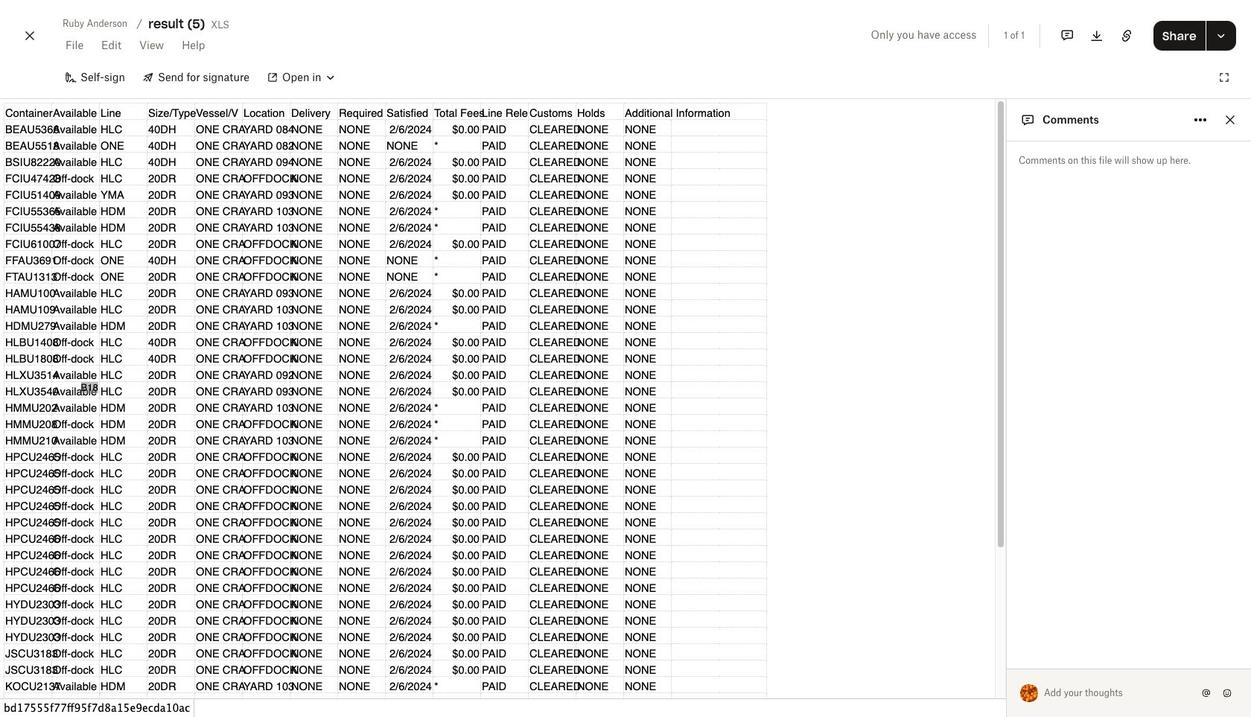 Task type: describe. For each thing, give the bounding box(es) containing it.
Add your thoughts text field
[[1045, 682, 1198, 705]]

close image
[[21, 24, 39, 48]]



Task type: locate. For each thing, give the bounding box(es) containing it.
add your thoughts image
[[1045, 685, 1186, 702]]

close right sidebar image
[[1222, 111, 1239, 129]]



Task type: vqa. For each thing, say whether or not it's contained in the screenshot.
'Close right sidebar' icon
yes



